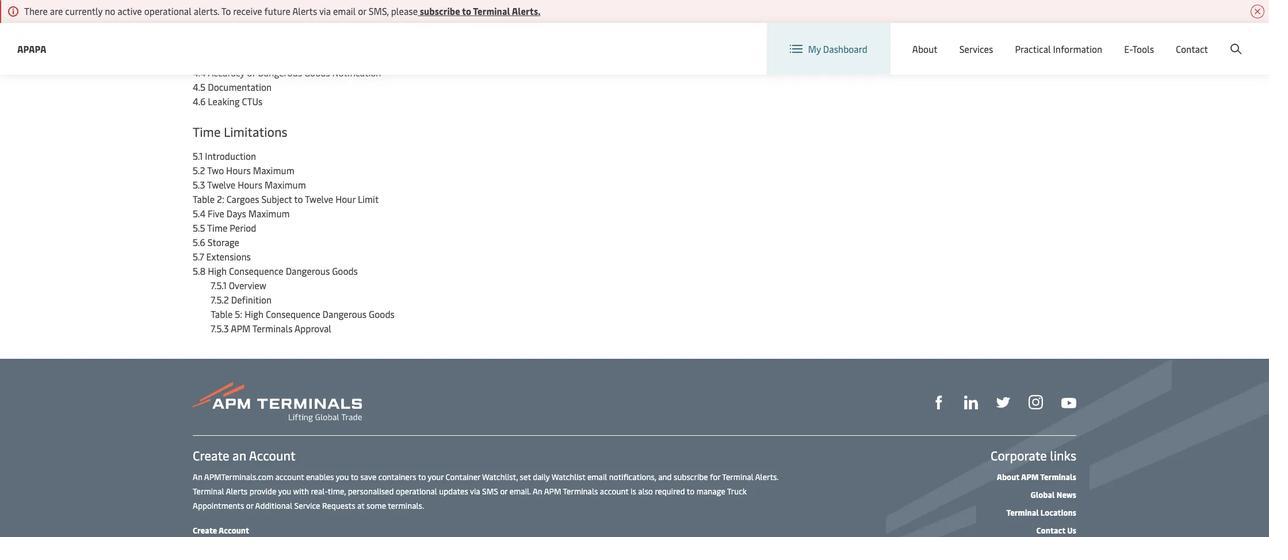 Task type: locate. For each thing, give the bounding box(es) containing it.
alerts inside an apmterminals.com account enables you to save containers to your container watchlist, set daily watchlist email notifications, and subscribe for terminal alerts. terminal alerts provide you with real-time, personalised operational updates via sms or email. an apm terminals account is also required to manage truck appointments or additional service requests at some terminals.
[[226, 486, 248, 497]]

1 horizontal spatial you
[[336, 472, 349, 483]]

1 vertical spatial about
[[997, 472, 1020, 483]]

0 vertical spatial operational
[[144, 5, 192, 17]]

an up appointments
[[193, 472, 202, 483]]

apm for 7.5.3
[[231, 322, 251, 335]]

terminals down table 5: high consequence dangerous goods
[[253, 322, 293, 335]]

an
[[193, 472, 202, 483], [533, 486, 543, 497]]

switch location button
[[927, 33, 1011, 46]]

0 vertical spatial apm
[[231, 322, 251, 335]]

email left sms,
[[333, 5, 356, 17]]

0 horizontal spatial alerts.
[[512, 5, 541, 17]]

dangerous
[[258, 66, 302, 79], [286, 265, 330, 277], [323, 308, 367, 321]]

alerts down 'apmterminals.com'
[[226, 486, 248, 497]]

1 vertical spatial high
[[245, 308, 264, 321]]

overview down to
[[205, 23, 243, 36]]

1 horizontal spatial an
[[533, 486, 543, 497]]

0 vertical spatial high
[[208, 265, 227, 277]]

practical information
[[1015, 43, 1103, 55]]

hours down "introduction"
[[226, 164, 251, 177]]

1 horizontal spatial alerts.
[[756, 472, 779, 483]]

2 vertical spatial terminals
[[563, 486, 598, 497]]

0 vertical spatial time
[[193, 123, 221, 140]]

1 horizontal spatial apm
[[544, 486, 561, 497]]

1 horizontal spatial twelve
[[305, 193, 333, 205]]

operational inside an apmterminals.com account enables you to save containers to your container watchlist, set daily watchlist email notifications, and subscribe for terminal alerts. terminal alerts provide you with real-time, personalised operational updates via sms or email. an apm terminals account is also required to manage truck appointments or additional service requests at some terminals.
[[396, 486, 437, 497]]

1 vertical spatial an
[[533, 486, 543, 497]]

required
[[655, 486, 685, 497]]

2 horizontal spatial terminals
[[1041, 472, 1077, 483]]

about button
[[913, 23, 938, 75]]

dangerous up approval
[[323, 308, 367, 321]]

0 vertical spatial via
[[319, 5, 331, 17]]

contact
[[1176, 43, 1209, 55], [1037, 525, 1066, 536]]

notifications,
[[609, 472, 657, 483]]

or left sms,
[[358, 5, 367, 17]]

0 vertical spatial account
[[275, 472, 304, 483]]

1 vertical spatial dangerous
[[286, 265, 330, 277]]

0 horizontal spatial email
[[333, 5, 356, 17]]

global menu button
[[1022, 23, 1112, 57]]

0 horizontal spatial subscribe
[[420, 5, 460, 17]]

2 vertical spatial apm
[[544, 486, 561, 497]]

account left is
[[600, 486, 629, 497]]

0 horizontal spatial via
[[319, 5, 331, 17]]

5.2
[[193, 164, 205, 177]]

dangerous right of
[[258, 66, 302, 79]]

1 vertical spatial apm
[[1021, 472, 1039, 483]]

0 horizontal spatial terminals
[[253, 322, 293, 335]]

1 horizontal spatial alerts
[[292, 5, 317, 17]]

definition
[[231, 294, 272, 306]]

apm
[[231, 322, 251, 335], [1021, 472, 1039, 483], [544, 486, 561, 497]]

0 vertical spatial table
[[193, 193, 215, 205]]

terminals down watchlist
[[563, 486, 598, 497]]

0 horizontal spatial alerts
[[226, 486, 248, 497]]

goods
[[304, 66, 330, 79], [332, 265, 358, 277], [369, 308, 395, 321]]

email inside an apmterminals.com account enables you to save containers to your container watchlist, set daily watchlist email notifications, and subscribe for terminal alerts. terminal alerts provide you with real-time, personalised operational updates via sms or email. an apm terminals account is also required to manage truck appointments or additional service requests at some terminals.
[[588, 472, 607, 483]]

high down the definition
[[245, 308, 264, 321]]

account down appointments
[[219, 525, 249, 536]]

time inside 5.1 introduction 5.2 two hours maximum 5.3 twelve hours maximum table 2: cargoes subject to twelve hour limit 5.4 five days maximum 5.5 time period 5.6 storage 5.7 extensions 5.8 high consequence dangerous goods
[[207, 222, 228, 234]]

7.5.2 definition
[[211, 294, 272, 306]]

overview up the definition
[[229, 279, 266, 292]]

sms,
[[369, 5, 389, 17]]

0 vertical spatial goods
[[304, 66, 330, 79]]

1 vertical spatial time
[[207, 222, 228, 234]]

0 vertical spatial alerts
[[292, 5, 317, 17]]

or right sms
[[500, 486, 508, 497]]

0 horizontal spatial goods
[[304, 66, 330, 79]]

contact for contact
[[1176, 43, 1209, 55]]

2 vertical spatial goods
[[369, 308, 395, 321]]

account right an
[[249, 447, 296, 464]]

0 vertical spatial alerts.
[[512, 5, 541, 17]]

services
[[960, 43, 994, 55]]

dangerous up table 5: high consequence dangerous goods
[[286, 265, 330, 277]]

apm down 5:
[[231, 322, 251, 335]]

0 horizontal spatial high
[[208, 265, 227, 277]]

of
[[247, 66, 256, 79]]

operational right the 'active'
[[144, 5, 192, 17]]

close alert image
[[1251, 5, 1265, 18]]

1 vertical spatial or
[[500, 486, 508, 497]]

5.6
[[193, 236, 205, 249]]

1 horizontal spatial about
[[997, 472, 1020, 483]]

links
[[1050, 447, 1077, 464]]

with
[[293, 486, 309, 497]]

0 horizontal spatial or
[[246, 501, 254, 512]]

1 vertical spatial global
[[1031, 490, 1055, 501]]

introduction
[[205, 150, 256, 162]]

0 vertical spatial contact
[[1176, 43, 1209, 55]]

your
[[428, 472, 444, 483]]

location
[[975, 33, 1011, 46]]

dashboard
[[823, 43, 868, 55]]

1 vertical spatial create
[[193, 447, 229, 464]]

1 vertical spatial alerts.
[[756, 472, 779, 483]]

please
[[391, 5, 418, 17]]

1 horizontal spatial via
[[470, 486, 480, 497]]

sms
[[482, 486, 498, 497]]

0 vertical spatial an
[[193, 472, 202, 483]]

via left sms
[[470, 486, 480, 497]]

0 vertical spatial hours
[[226, 164, 251, 177]]

subject
[[262, 193, 292, 205]]

0 horizontal spatial about
[[913, 43, 938, 55]]

facebook image
[[932, 396, 946, 410]]

2 horizontal spatial or
[[500, 486, 508, 497]]

manage
[[697, 486, 726, 497]]

4.5
[[193, 81, 206, 93]]

email
[[333, 5, 356, 17], [588, 472, 607, 483]]

time down five
[[207, 222, 228, 234]]

0 vertical spatial you
[[336, 472, 349, 483]]

terminals up global news link on the bottom of the page
[[1041, 472, 1077, 483]]

4.1 overview
[[193, 23, 243, 36]]

0 vertical spatial dangerous
[[258, 66, 302, 79]]

an apmterminals.com account enables you to save containers to your container watchlist, set daily watchlist email notifications, and subscribe for terminal alerts. terminal alerts provide you with real-time, personalised operational updates via sms or email. an apm terminals account is also required to manage truck appointments or additional service requests at some terminals.
[[193, 472, 779, 512]]

my dashboard button
[[790, 23, 868, 75]]

via inside an apmterminals.com account enables you to save containers to your container watchlist, set daily watchlist email notifications, and subscribe for terminal alerts. terminal alerts provide you with real-time, personalised operational updates via sms or email. an apm terminals account is also required to manage truck appointments or additional service requests at some terminals.
[[470, 486, 480, 497]]

1 vertical spatial account
[[600, 486, 629, 497]]

0 vertical spatial twelve
[[207, 178, 236, 191]]

create down appointments
[[193, 525, 217, 536]]

1 vertical spatial alerts
[[226, 486, 248, 497]]

0 vertical spatial subscribe
[[420, 5, 460, 17]]

create for create an account
[[193, 447, 229, 464]]

e-tools
[[1125, 43, 1154, 55]]

consequence up approval
[[266, 308, 320, 321]]

1 horizontal spatial contact
[[1176, 43, 1209, 55]]

two
[[207, 164, 224, 177]]

table up 7.5.3 at bottom left
[[211, 308, 233, 321]]

7.5.3 apm terminals approval
[[211, 322, 331, 335]]

1 vertical spatial subscribe
[[674, 472, 708, 483]]

alerts right future
[[292, 5, 317, 17]]

1 vertical spatial maximum
[[265, 178, 306, 191]]

approval
[[295, 322, 331, 335]]

you up time,
[[336, 472, 349, 483]]

account
[[275, 472, 304, 483], [600, 486, 629, 497]]

4.4 accuracy of dangerous goods notification 4.5 documentation 4.6 leaking ctus
[[193, 66, 381, 108]]

login / create account
[[1155, 34, 1248, 46]]

terminals for about
[[1041, 472, 1077, 483]]

corporate
[[991, 447, 1047, 464]]

1 vertical spatial terminals
[[1041, 472, 1077, 483]]

or down provide
[[246, 501, 254, 512]]

terminal locations link
[[1007, 508, 1077, 519]]

create left an
[[193, 447, 229, 464]]

account
[[1214, 34, 1248, 46], [249, 447, 296, 464], [219, 525, 249, 536]]

twitter image
[[997, 396, 1011, 410]]

0 vertical spatial overview
[[205, 23, 243, 36]]

2 vertical spatial dangerous
[[323, 308, 367, 321]]

1 vertical spatial overview
[[229, 279, 266, 292]]

you tube link
[[1062, 395, 1077, 409]]

dangerous inside 5.1 introduction 5.2 two hours maximum 5.3 twelve hours maximum table 2: cargoes subject to twelve hour limit 5.4 five days maximum 5.5 time period 5.6 storage 5.7 extensions 5.8 high consequence dangerous goods
[[286, 265, 330, 277]]

0 vertical spatial about
[[913, 43, 938, 55]]

5.1 introduction 5.2 two hours maximum 5.3 twelve hours maximum table 2: cargoes subject to twelve hour limit 5.4 five days maximum 5.5 time period 5.6 storage 5.7 extensions 5.8 high consequence dangerous goods
[[193, 150, 379, 277]]

subscribe
[[420, 5, 460, 17], [674, 472, 708, 483]]

0 horizontal spatial contact
[[1037, 525, 1066, 536]]

consequence inside 5.1 introduction 5.2 two hours maximum 5.3 twelve hours maximum table 2: cargoes subject to twelve hour limit 5.4 five days maximum 5.5 time period 5.6 storage 5.7 extensions 5.8 high consequence dangerous goods
[[229, 265, 284, 277]]

hours up cargoes
[[238, 178, 262, 191]]

subscribe left for
[[674, 472, 708, 483]]

0 horizontal spatial you
[[278, 486, 291, 497]]

1 horizontal spatial high
[[245, 308, 264, 321]]

0 vertical spatial consequence
[[229, 265, 284, 277]]

to inside 5.1 introduction 5.2 two hours maximum 5.3 twelve hours maximum table 2: cargoes subject to twelve hour limit 5.4 five days maximum 5.5 time period 5.6 storage 5.7 extensions 5.8 high consequence dangerous goods
[[294, 193, 303, 205]]

an down daily
[[533, 486, 543, 497]]

account up with
[[275, 472, 304, 483]]

global inside button
[[1048, 34, 1074, 46]]

goods inside 5.1 introduction 5.2 two hours maximum 5.3 twelve hours maximum table 2: cargoes subject to twelve hour limit 5.4 five days maximum 5.5 time period 5.6 storage 5.7 extensions 5.8 high consequence dangerous goods
[[332, 265, 358, 277]]

e-
[[1125, 43, 1133, 55]]

about left switch
[[913, 43, 938, 55]]

1 vertical spatial operational
[[396, 486, 437, 497]]

terminals.
[[388, 501, 424, 512]]

at
[[357, 501, 365, 512]]

table 5: high consequence dangerous goods
[[211, 308, 395, 321]]

you left with
[[278, 486, 291, 497]]

via
[[319, 5, 331, 17], [470, 486, 480, 497]]

1 horizontal spatial or
[[358, 5, 367, 17]]

about for about
[[913, 43, 938, 55]]

7.5.1
[[211, 279, 227, 292]]

menu
[[1076, 34, 1100, 46]]

1 horizontal spatial terminals
[[563, 486, 598, 497]]

5.3
[[193, 178, 205, 191]]

apm down daily
[[544, 486, 561, 497]]

1 vertical spatial email
[[588, 472, 607, 483]]

email right watchlist
[[588, 472, 607, 483]]

appointments
[[193, 501, 244, 512]]

extensions
[[206, 250, 251, 263]]

0 vertical spatial terminals
[[253, 322, 293, 335]]

table inside 5.1 introduction 5.2 two hours maximum 5.3 twelve hours maximum table 2: cargoes subject to twelve hour limit 5.4 five days maximum 5.5 time period 5.6 storage 5.7 extensions 5.8 high consequence dangerous goods
[[193, 193, 215, 205]]

leaking
[[208, 95, 240, 108]]

create right /
[[1185, 34, 1212, 46]]

high up 7.5.1
[[208, 265, 227, 277]]

accuracy
[[208, 66, 245, 79]]

to
[[462, 5, 471, 17], [294, 193, 303, 205], [351, 472, 359, 483], [418, 472, 426, 483], [687, 486, 695, 497]]

0 horizontal spatial apm
[[231, 322, 251, 335]]

1 vertical spatial goods
[[332, 265, 358, 277]]

1 horizontal spatial operational
[[396, 486, 437, 497]]

2 horizontal spatial apm
[[1021, 472, 1039, 483]]

my
[[808, 43, 821, 55]]

containers
[[379, 472, 417, 483]]

dangerous inside 4.4 accuracy of dangerous goods notification 4.5 documentation 4.6 leaking ctus
[[258, 66, 302, 79]]

email.
[[510, 486, 531, 497]]

global news link
[[1031, 490, 1077, 501]]

apm down corporate links
[[1021, 472, 1039, 483]]

operational up terminals.
[[396, 486, 437, 497]]

about down the corporate
[[997, 472, 1020, 483]]

five
[[208, 207, 224, 220]]

subscribe right please
[[420, 5, 460, 17]]

1 horizontal spatial email
[[588, 472, 607, 483]]

create account
[[193, 525, 249, 536]]

1 vertical spatial via
[[470, 486, 480, 497]]

table up 5.4 on the top left of the page
[[193, 193, 215, 205]]

twelve up 2:
[[207, 178, 236, 191]]

2 vertical spatial create
[[193, 525, 217, 536]]

time
[[193, 123, 221, 140], [207, 222, 228, 234]]

overview
[[205, 23, 243, 36], [229, 279, 266, 292]]

watchlist,
[[482, 472, 518, 483]]

create
[[1185, 34, 1212, 46], [193, 447, 229, 464], [193, 525, 217, 536]]

1 vertical spatial contact
[[1037, 525, 1066, 536]]

via right future
[[319, 5, 331, 17]]

0 vertical spatial global
[[1048, 34, 1074, 46]]

apmt footer logo image
[[193, 382, 362, 422]]

1 vertical spatial table
[[211, 308, 233, 321]]

e-tools button
[[1125, 23, 1154, 75]]

account right contact dropdown button
[[1214, 34, 1248, 46]]

high inside 5.1 introduction 5.2 two hours maximum 5.3 twelve hours maximum table 2: cargoes subject to twelve hour limit 5.4 five days maximum 5.5 time period 5.6 storage 5.7 extensions 5.8 high consequence dangerous goods
[[208, 265, 227, 277]]

global
[[1048, 34, 1074, 46], [1031, 490, 1055, 501]]

2 horizontal spatial goods
[[369, 308, 395, 321]]

1 horizontal spatial subscribe
[[674, 472, 708, 483]]

1 horizontal spatial goods
[[332, 265, 358, 277]]

1 horizontal spatial account
[[600, 486, 629, 497]]

time up 5.1 at left
[[193, 123, 221, 140]]

ctus
[[242, 95, 263, 108]]

period
[[230, 222, 256, 234]]

consequence up 7.5.1 overview
[[229, 265, 284, 277]]

twelve left hour
[[305, 193, 333, 205]]

operational
[[144, 5, 192, 17], [396, 486, 437, 497]]



Task type: vqa. For each thing, say whether or not it's contained in the screenshot.
via inside the An APMTerminals.com account enables you to save containers to your Container Watchlist, set daily Watchlist email notifications, and subscribe for Terminal Alerts. Terminal Alerts provide you with real-time, personalised operational updates via SMS or email. An APM Terminals account is also required to manage Truck Appointments or Additional Service Requests at some terminals.
yes



Task type: describe. For each thing, give the bounding box(es) containing it.
5.8
[[193, 265, 206, 277]]

overview for 4.1 overview
[[205, 23, 243, 36]]

linkedin image
[[965, 396, 978, 410]]

7.5.3
[[211, 322, 229, 335]]

practical information button
[[1015, 23, 1103, 75]]

0 vertical spatial account
[[1214, 34, 1248, 46]]

alerts.
[[194, 5, 219, 17]]

0 horizontal spatial twelve
[[207, 178, 236, 191]]

2 vertical spatial account
[[219, 525, 249, 536]]

create for create account
[[193, 525, 217, 536]]

my dashboard
[[808, 43, 868, 55]]

0 vertical spatial email
[[333, 5, 356, 17]]

alerts. inside an apmterminals.com account enables you to save containers to your container watchlist, set daily watchlist email notifications, and subscribe for terminal alerts. terminal alerts provide you with real-time, personalised operational updates via sms or email. an apm terminals account is also required to manage truck appointments or additional service requests at some terminals.
[[756, 472, 779, 483]]

/
[[1179, 34, 1183, 46]]

apm inside an apmterminals.com account enables you to save containers to your container watchlist, set daily watchlist email notifications, and subscribe for terminal alerts. terminal alerts provide you with real-time, personalised operational updates via sms or email. an apm terminals account is also required to manage truck appointments or additional service requests at some terminals.
[[544, 486, 561, 497]]

terminals inside an apmterminals.com account enables you to save containers to your container watchlist, set daily watchlist email notifications, and subscribe for terminal alerts. terminal alerts provide you with real-time, personalised operational updates via sms or email. an apm terminals account is also required to manage truck appointments or additional service requests at some terminals.
[[563, 486, 598, 497]]

7.5.2
[[211, 294, 229, 306]]

fill 44 link
[[997, 395, 1011, 410]]

global for global menu
[[1048, 34, 1074, 46]]

us
[[1068, 525, 1077, 536]]

information
[[1054, 43, 1103, 55]]

4.6
[[193, 95, 206, 108]]

hour
[[336, 193, 356, 205]]

about apm terminals link
[[997, 472, 1077, 483]]

about apm terminals
[[997, 472, 1077, 483]]

2 vertical spatial or
[[246, 501, 254, 512]]

apm for about
[[1021, 472, 1039, 483]]

1 vertical spatial you
[[278, 486, 291, 497]]

1 vertical spatial consequence
[[266, 308, 320, 321]]

is
[[631, 486, 636, 497]]

contact button
[[1176, 23, 1209, 75]]

currently
[[65, 5, 103, 17]]

contact us
[[1037, 525, 1077, 536]]

0 vertical spatial maximum
[[253, 164, 295, 177]]

instagram link
[[1029, 395, 1043, 410]]

0 horizontal spatial an
[[193, 472, 202, 483]]

limitations
[[224, 123, 288, 140]]

1 vertical spatial twelve
[[305, 193, 333, 205]]

terminal locations
[[1007, 508, 1077, 519]]

no
[[105, 5, 115, 17]]

service
[[294, 501, 320, 512]]

truck
[[727, 486, 747, 497]]

storage
[[208, 236, 239, 249]]

global news
[[1031, 490, 1077, 501]]

linkedin__x28_alt_x29__3_ link
[[965, 395, 978, 410]]

provide
[[250, 486, 276, 497]]

news
[[1057, 490, 1077, 501]]

apapa
[[17, 42, 46, 55]]

real-
[[311, 486, 328, 497]]

container
[[446, 472, 481, 483]]

5.5
[[193, 222, 205, 234]]

subscribe inside an apmterminals.com account enables you to save containers to your container watchlist, set daily watchlist email notifications, and subscribe for terminal alerts. terminal alerts provide you with real-time, personalised operational updates via sms or email. an apm terminals account is also required to manage truck appointments or additional service requests at some terminals.
[[674, 472, 708, 483]]

1 vertical spatial hours
[[238, 178, 262, 191]]

an
[[233, 447, 246, 464]]

goods inside 4.4 accuracy of dangerous goods notification 4.5 documentation 4.6 leaking ctus
[[304, 66, 330, 79]]

locations
[[1041, 508, 1077, 519]]

instagram image
[[1029, 396, 1043, 410]]

tools
[[1133, 43, 1154, 55]]

save
[[361, 472, 377, 483]]

notification
[[332, 66, 381, 79]]

login
[[1155, 34, 1177, 46]]

to
[[221, 5, 231, 17]]

set
[[520, 472, 531, 483]]

active
[[118, 5, 142, 17]]

also
[[638, 486, 653, 497]]

1 vertical spatial account
[[249, 447, 296, 464]]

terminals for 7.5.3
[[253, 322, 293, 335]]

and
[[658, 472, 672, 483]]

0 horizontal spatial account
[[275, 472, 304, 483]]

for
[[710, 472, 721, 483]]

create an account
[[193, 447, 296, 464]]

cargoes
[[227, 193, 259, 205]]

personalised
[[348, 486, 394, 497]]

about for about apm terminals
[[997, 472, 1020, 483]]

additional
[[255, 501, 292, 512]]

days
[[227, 207, 246, 220]]

youtube image
[[1062, 398, 1077, 409]]

2 vertical spatial maximum
[[248, 207, 290, 220]]

apmterminals.com
[[204, 472, 274, 483]]

switch location
[[946, 33, 1011, 46]]

0 horizontal spatial operational
[[144, 5, 192, 17]]

requests
[[322, 501, 355, 512]]

contact for contact us
[[1037, 525, 1066, 536]]

overview for 7.5.1 overview
[[229, 279, 266, 292]]

7.5.1 overview
[[211, 279, 266, 292]]

0 vertical spatial or
[[358, 5, 367, 17]]

limit
[[358, 193, 379, 205]]

watchlist
[[552, 472, 586, 483]]

are
[[50, 5, 63, 17]]

contact us link
[[1037, 525, 1077, 536]]

switch
[[946, 33, 973, 46]]

0 vertical spatial create
[[1185, 34, 1212, 46]]

4.4
[[193, 66, 206, 79]]

corporate links
[[991, 447, 1077, 464]]

future
[[264, 5, 291, 17]]

services button
[[960, 23, 994, 75]]

2:
[[217, 193, 224, 205]]

time,
[[328, 486, 346, 497]]

5.4
[[193, 207, 206, 220]]

time limitations
[[193, 123, 288, 140]]

global for global news
[[1031, 490, 1055, 501]]

documentation
[[208, 81, 272, 93]]

there are currently no active operational alerts. to receive future alerts via email or sms, please subscribe to terminal alerts.
[[24, 5, 541, 17]]

4.1
[[193, 23, 203, 36]]

5.1
[[193, 150, 203, 162]]



